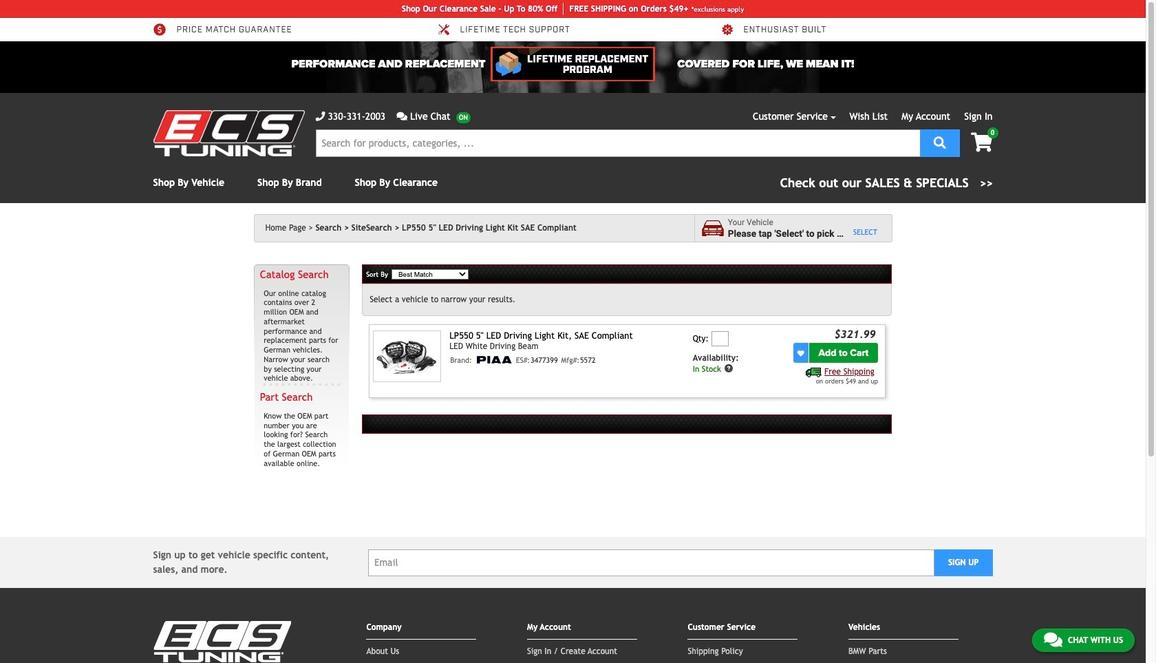 Task type: vqa. For each thing, say whether or not it's contained in the screenshot.
comments icon
yes



Task type: describe. For each thing, give the bounding box(es) containing it.
phone image
[[316, 112, 325, 121]]

Search text field
[[316, 129, 920, 157]]

1 vertical spatial comments image
[[1044, 631, 1063, 648]]

shopping cart image
[[972, 133, 993, 152]]

2 ecs tuning image from the top
[[153, 621, 291, 662]]



Task type: locate. For each thing, give the bounding box(es) containing it.
0 vertical spatial ecs tuning image
[[153, 110, 305, 156]]

0 horizontal spatial comments image
[[397, 112, 408, 121]]

lifetime replacement program banner image
[[491, 47, 655, 81]]

0 vertical spatial comments image
[[397, 112, 408, 121]]

Email email field
[[368, 549, 935, 576]]

comments image
[[397, 112, 408, 121], [1044, 631, 1063, 648]]

search image
[[934, 136, 947, 148]]

piaa - corporate logo image
[[475, 356, 513, 364]]

1 horizontal spatial comments image
[[1044, 631, 1063, 648]]

add to wish list image
[[798, 350, 805, 357]]

question sign image
[[724, 364, 734, 373]]

1 vertical spatial ecs tuning image
[[153, 621, 291, 662]]

ecs tuning image
[[153, 110, 305, 156], [153, 621, 291, 662]]

1 ecs tuning image from the top
[[153, 110, 305, 156]]

None text field
[[712, 331, 729, 346]]

free shipping image
[[807, 368, 822, 377]]

es#3477399 - 5572 - lp550 5" led driving light kit, sae compliant - led white driving beam - piaa - audi bmw volkswagen mercedes benz mini porsche image
[[373, 330, 442, 382]]



